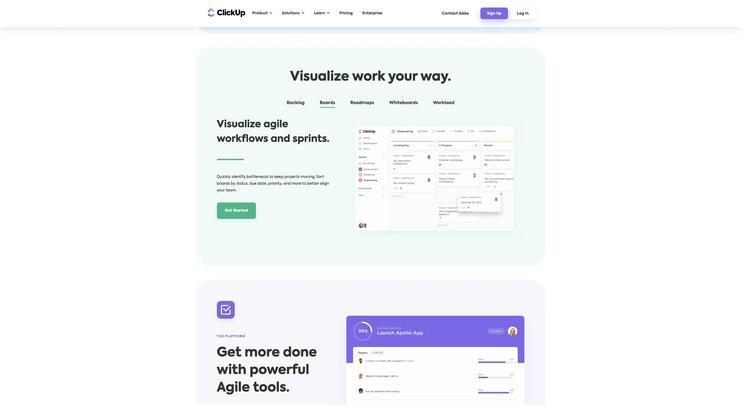 Task type: locate. For each thing, give the bounding box(es) containing it.
date,
[[258, 182, 267, 186]]

priority,
[[268, 182, 283, 186]]

to
[[270, 175, 274, 179], [302, 182, 306, 186]]

in
[[526, 12, 529, 15]]

clickup image
[[206, 7, 246, 17]]

get left started
[[225, 209, 232, 213]]

status,
[[236, 182, 249, 186]]

product
[[253, 11, 268, 15]]

visualize
[[290, 71, 349, 84], [217, 120, 261, 130]]

0 vertical spatial to
[[270, 175, 274, 179]]

visualize inside visualize agile workflows and sprints.
[[217, 120, 261, 130]]

done
[[283, 347, 317, 360]]

get started button
[[217, 203, 256, 219]]

powerful
[[250, 364, 309, 377]]

0 horizontal spatial to
[[270, 175, 274, 179]]

sign
[[487, 12, 496, 15]]

visualize for visualize work your way.
[[290, 71, 349, 84]]

track goals.png image
[[346, 316, 525, 405]]

agile
[[217, 382, 250, 395]]

tools.
[[253, 382, 290, 395]]

to left keep
[[270, 175, 274, 179]]

0 horizontal spatial visualize
[[217, 120, 261, 130]]

and down "agile"
[[271, 135, 290, 144]]

more down projects
[[292, 182, 302, 186]]

keep
[[275, 175, 284, 179]]

quickly
[[217, 175, 231, 179]]

0 horizontal spatial your
[[217, 189, 225, 193]]

backlog button
[[281, 100, 310, 109]]

more
[[292, 182, 302, 186], [245, 347, 280, 360]]

tab list
[[212, 100, 530, 109]]

sign up
[[487, 12, 502, 15]]

1 horizontal spatial your
[[388, 71, 418, 84]]

and down projects
[[283, 182, 291, 186]]

log
[[517, 12, 525, 15]]

more up powerful
[[245, 347, 280, 360]]

quickly identify bottlenecks to keep projects moving. sort boards by status, due date, priority, and more to better align your team.
[[217, 175, 329, 193]]

pricing link
[[337, 8, 356, 19]]

get inside button
[[225, 209, 232, 213]]

projects
[[285, 175, 300, 179]]

and
[[271, 135, 290, 144], [283, 182, 291, 186]]

roadmaps
[[351, 101, 374, 105]]

get inside get more done with powerful agile tools.
[[217, 347, 242, 360]]

1 vertical spatial get
[[217, 347, 242, 360]]

identify
[[232, 175, 246, 179]]

get down the platform
[[217, 347, 242, 360]]

backlog
[[287, 101, 305, 105]]

contact sales
[[442, 11, 469, 15]]

better
[[307, 182, 319, 186]]

your down boards
[[217, 189, 225, 193]]

0 vertical spatial more
[[292, 182, 302, 186]]

align
[[320, 182, 329, 186]]

agile
[[264, 120, 288, 130]]

your
[[388, 71, 418, 84], [217, 189, 225, 193]]

0 vertical spatial visualize
[[290, 71, 349, 84]]

sort
[[317, 175, 324, 179]]

enterprise link
[[360, 8, 385, 19]]

started
[[233, 209, 248, 213]]

1 vertical spatial your
[[217, 189, 225, 193]]

work
[[352, 71, 385, 84]]

the
[[217, 335, 224, 339]]

pricing
[[340, 11, 353, 15]]

bottlenecks
[[247, 175, 269, 179]]

workload button
[[428, 100, 460, 109]]

team.
[[226, 189, 237, 193]]

the platform
[[217, 335, 245, 339]]

1 horizontal spatial more
[[292, 182, 302, 186]]

to down 'moving.'
[[302, 182, 306, 186]]

0 horizontal spatial more
[[245, 347, 280, 360]]

your up whiteboards
[[388, 71, 418, 84]]

1 horizontal spatial to
[[302, 182, 306, 186]]

whiteboards button
[[384, 100, 424, 109]]

get
[[225, 209, 232, 213], [217, 347, 242, 360]]

1 vertical spatial and
[[283, 182, 291, 186]]

0 vertical spatial and
[[271, 135, 290, 144]]

1 horizontal spatial visualize
[[290, 71, 349, 84]]

learn
[[314, 11, 325, 15]]

product button
[[250, 8, 275, 19]]

0 vertical spatial get
[[225, 209, 232, 213]]

1 vertical spatial more
[[245, 347, 280, 360]]

1 vertical spatial visualize
[[217, 120, 261, 130]]



Task type: vqa. For each thing, say whether or not it's contained in the screenshot.
right your
yes



Task type: describe. For each thing, give the bounding box(es) containing it.
boards
[[217, 182, 230, 186]]

visualize for visualize agile workflows and sprints.
[[217, 120, 261, 130]]

and inside quickly identify bottlenecks to keep projects moving. sort boards by status, due date, priority, and more to better align your team.
[[283, 182, 291, 186]]

get for get more done with powerful agile tools.
[[217, 347, 242, 360]]

by
[[231, 182, 235, 186]]

moving.
[[301, 175, 316, 179]]

engineering board view image
[[344, 118, 525, 245]]

enterprise
[[363, 11, 383, 15]]

contact sales button
[[440, 9, 472, 18]]

1 vertical spatial to
[[302, 182, 306, 186]]

due
[[250, 182, 257, 186]]

boards button
[[315, 100, 341, 109]]

sign up button
[[481, 8, 508, 19]]

whiteboards
[[390, 101, 418, 105]]

contact
[[442, 11, 458, 15]]

boards
[[320, 101, 335, 105]]

visualize agile workflows and sprints.
[[217, 120, 330, 144]]

solutions
[[282, 11, 300, 15]]

and inside visualize agile workflows and sprints.
[[271, 135, 290, 144]]

roadmaps button
[[345, 100, 380, 109]]

visualize work your way.
[[290, 71, 451, 84]]

log in
[[517, 12, 529, 15]]

learn button
[[311, 8, 333, 19]]

platform
[[225, 335, 245, 339]]

0 vertical spatial your
[[388, 71, 418, 84]]

sales
[[459, 11, 469, 15]]

your inside quickly identify bottlenecks to keep projects moving. sort boards by status, due date, priority, and more to better align your team.
[[217, 189, 225, 193]]

way.
[[421, 71, 451, 84]]

more inside quickly identify bottlenecks to keep projects moving. sort boards by status, due date, priority, and more to better align your team.
[[292, 182, 302, 186]]

log in link
[[511, 8, 535, 19]]

with
[[217, 364, 247, 377]]

solutions button
[[279, 8, 307, 19]]

get for get started
[[225, 209, 232, 213]]

up
[[497, 12, 502, 15]]

workflows
[[217, 135, 268, 144]]

sprints.
[[293, 135, 330, 144]]

more inside get more done with powerful agile tools.
[[245, 347, 280, 360]]

workload
[[433, 101, 455, 105]]

get started
[[225, 209, 248, 213]]

get more done with powerful agile tools.
[[217, 347, 317, 395]]

tab list containing backlog
[[212, 100, 530, 109]]



